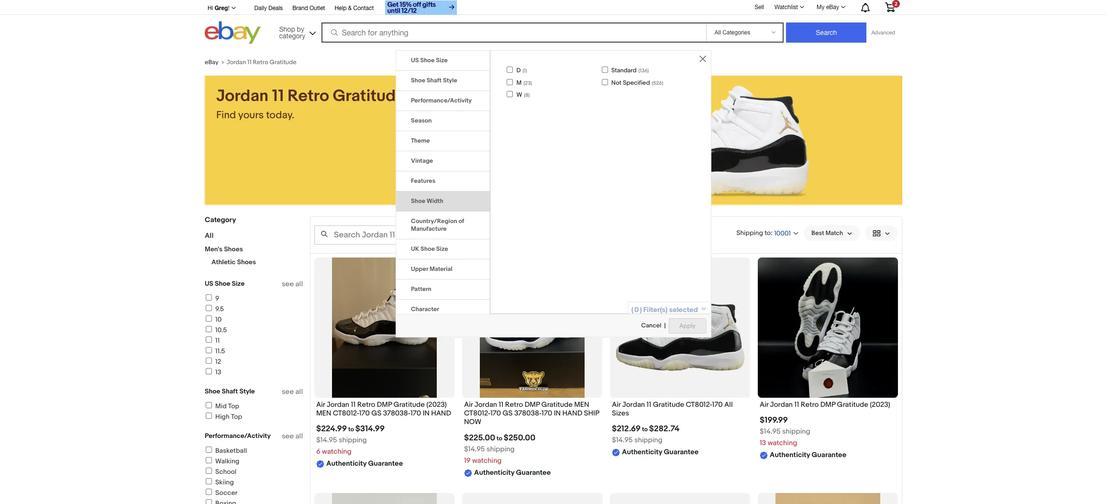 Task type: vqa. For each thing, say whether or not it's contained in the screenshot.
2nd all
yes



Task type: describe. For each thing, give the bounding box(es) containing it.
air jordan 11 gratitude ct8012-170  all sizes image
[[610, 273, 751, 382]]

basketball
[[215, 447, 247, 455]]

378038- inside air jordan 11 retro dmp gratitude men ct8012-170 gs 378038-170 in hand ship now
[[515, 409, 542, 418]]

w
[[517, 91, 522, 99]]

High Top checkbox
[[206, 413, 212, 419]]

$224.99 to $314.99 $14.95 shipping 6 watching
[[316, 424, 385, 456]]

0 horizontal spatial shaft
[[222, 387, 238, 395]]

all for size
[[296, 280, 303, 289]]

air jordan 11 retro dmp gratitude (2023) men ct8012-170 gs 378038-170 in hand
[[316, 400, 451, 418]]

$14.95 for $314.99
[[316, 436, 337, 445]]

all link
[[205, 231, 214, 240]]

walking
[[215, 457, 240, 465]]

10.5 checkbox
[[206, 326, 212, 332]]

sell link
[[751, 4, 769, 10]]

0 vertical spatial shoe shaft style
[[411, 77, 458, 84]]

0 horizontal spatial 13
[[215, 368, 221, 376]]

watching for $250.00
[[472, 456, 502, 465]]

jordan for $225.00
[[475, 400, 497, 409]]

gratitude inside air jordan 11 retro dmp gratitude (2023) men ct8012-170 gs 378038-170 in hand
[[394, 400, 425, 409]]

170 inside air jordan 11 gratitude ct8012-170  all sizes
[[713, 400, 723, 409]]

gs inside air jordan 11 retro dmp gratitude (2023) men ct8012-170 gs 378038-170 in hand
[[372, 409, 382, 418]]

0 horizontal spatial us shoe size
[[205, 280, 245, 288]]

6
[[316, 447, 321, 456]]

daily deals link
[[254, 3, 283, 14]]

1 vertical spatial performance/activity
[[205, 432, 271, 440]]

10 checkbox
[[206, 315, 212, 322]]

air jordan 11 gratitude ct8012-170  all sizes link
[[612, 400, 749, 421]]

10.5 link
[[204, 326, 227, 334]]

hand inside air jordan 11 retro dmp gratitude men ct8012-170 gs 378038-170 in hand ship now
[[563, 409, 583, 418]]

air jordan 11 retro dmp gratitude (2023) image
[[758, 258, 899, 398]]

retro for $225.00
[[505, 400, 523, 409]]

Basketball checkbox
[[206, 447, 212, 453]]

11 inside air jordan 11 gratitude ct8012-170  all sizes
[[647, 400, 652, 409]]

jordan inside jordan 11 retro gratitude find yours today.
[[216, 86, 269, 106]]

1 vertical spatial shoes
[[237, 258, 256, 266]]

shipping for $282.74
[[635, 436, 663, 445]]

school
[[215, 468, 237, 476]]

m
[[517, 79, 522, 87]]

1 horizontal spatial style
[[443, 77, 458, 84]]

d ( 1 )
[[517, 67, 527, 74]]

retro right ebay link
[[253, 58, 268, 66]]

23
[[525, 80, 531, 86]]

(2023) for shipping
[[870, 400, 891, 409]]

air jordan 11 retro dmp gratitude (2023) link
[[760, 400, 897, 412]]

cancel
[[642, 322, 662, 330]]

upper material
[[411, 265, 453, 273]]

11.5
[[215, 347, 225, 355]]

10
[[215, 315, 222, 324]]

authenticity guarantee down $212.69 to $282.74 $14.95 shipping
[[622, 448, 699, 457]]

soccer
[[215, 489, 238, 497]]

brand outlet link
[[293, 3, 325, 14]]

jordan 11 retro gratitude find yours today.
[[216, 86, 405, 122]]

watchlist link
[[770, 1, 809, 13]]

Soccer checkbox
[[206, 489, 212, 495]]

authenticity guarantee for $314.99
[[326, 459, 403, 468]]

11 inside air jordan 11 retro dmp gratitude (2023) men ct8012-170 gs 378038-170 in hand
[[351, 400, 356, 409]]

378038- inside air jordan 11 retro dmp gratitude (2023) men ct8012-170 gs 378038-170 in hand
[[383, 409, 411, 418]]

air jordan 11 retro dmp gratitude (2023)
[[760, 400, 891, 409]]

account navigation
[[205, 0, 903, 16]]

3 all from the top
[[296, 432, 303, 441]]

watchlist
[[775, 4, 799, 11]]

outlet
[[310, 5, 325, 11]]

all for style
[[296, 387, 303, 396]]

13 inside $199.99 $14.95 shipping 13 watching
[[760, 439, 767, 448]]

authenticity for $314.99
[[326, 459, 367, 468]]

School checkbox
[[206, 468, 212, 474]]

shipping inside $199.99 $14.95 shipping 13 watching
[[783, 427, 811, 436]]

d
[[517, 67, 521, 74]]

upper
[[411, 265, 429, 273]]

brand
[[293, 5, 308, 11]]

3 see from the top
[[282, 432, 294, 441]]

all inside air jordan 11 gratitude ct8012-170  all sizes
[[725, 400, 733, 409]]

air jordan 11 retro dmp gratitude (2023) men ct8012-170 gs 378038-170 in hand image
[[332, 258, 437, 398]]

now
[[464, 418, 482, 427]]

advanced link
[[867, 23, 900, 42]]

authenticity guarantee for $250.00
[[474, 468, 551, 477]]

of
[[459, 217, 464, 225]]

ship
[[584, 409, 600, 418]]

Skiing checkbox
[[206, 478, 212, 484]]

13 link
[[204, 368, 221, 376]]

0 vertical spatial size
[[436, 57, 448, 64]]

9 link
[[204, 294, 219, 303]]

3 see all from the top
[[282, 432, 303, 441]]

$225.00 to $250.00 $14.95 shipping 19 watching
[[464, 433, 536, 465]]

Apply submit
[[669, 319, 707, 334]]

11 inside jordan 11 retro gratitude find yours today.
[[272, 86, 284, 106]]

us inside tab list
[[411, 57, 419, 64]]

ebay inside "link"
[[827, 4, 840, 11]]

find
[[216, 109, 236, 122]]

features
[[411, 177, 436, 185]]

8
[[526, 92, 529, 98]]

banner containing sell
[[205, 0, 903, 46]]

high top link
[[204, 413, 242, 421]]

top for mid top
[[228, 402, 239, 410]]

advanced
[[872, 30, 896, 35]]

1 horizontal spatial shaft
[[427, 77, 442, 84]]

season
[[411, 117, 432, 125]]

not specified ( 526 )
[[612, 79, 664, 87]]

3 see all button from the top
[[282, 432, 303, 441]]

theme
[[411, 137, 430, 145]]

2 vertical spatial size
[[232, 280, 245, 288]]

11 inside air jordan 11 retro dmp gratitude men ct8012-170 gs 378038-170 in hand ship now
[[499, 400, 504, 409]]

1 horizontal spatial performance/activity
[[411, 97, 472, 105]]

width
[[427, 197, 444, 205]]

$199.99 $14.95 shipping 13 watching
[[760, 416, 811, 448]]

retro inside jordan 11 retro gratitude find yours today.
[[288, 86, 329, 106]]

authenticity guarantee for shipping
[[770, 451, 847, 460]]

pattern
[[411, 285, 432, 293]]

country/region
[[411, 217, 457, 225]]

11 checkbox
[[206, 337, 212, 343]]

( inside not specified ( 526 )
[[652, 80, 654, 86]]

all men's shoes athletic shoes
[[205, 231, 256, 266]]

authenticity for $250.00
[[474, 468, 515, 477]]

12
[[215, 358, 221, 366]]

to for $224.99
[[349, 426, 354, 433]]

air for $225.00
[[464, 400, 473, 409]]

guarantee for $250.00
[[516, 468, 551, 477]]

&
[[348, 5, 352, 11]]

retro for $224.99
[[358, 400, 376, 409]]

daily deals
[[254, 5, 283, 11]]

1 vertical spatial ebay
[[205, 58, 219, 66]]

none submit inside banner
[[787, 23, 867, 43]]

country/region of manufacture
[[411, 217, 464, 233]]

to for $212.69
[[642, 426, 648, 433]]

ct8012- inside air jordan 11 retro dmp gratitude men ct8012-170 gs 378038-170 in hand ship now
[[464, 409, 491, 418]]

shoe width
[[411, 197, 444, 205]]

see for size
[[282, 280, 294, 289]]

11.5 link
[[204, 347, 225, 355]]

top for high top
[[231, 413, 242, 421]]

11.5 checkbox
[[206, 347, 212, 353]]

shipping for $250.00
[[487, 445, 515, 454]]

$212.69
[[612, 424, 641, 434]]

ct8012- inside air jordan 11 gratitude ct8012-170  all sizes
[[686, 400, 713, 409]]

men's
[[205, 245, 223, 253]]

13 checkbox
[[206, 368, 212, 374]]

air jordan 11 retro dmp gratitude men ct8012-170 gs 378038-170 in hand ship now image
[[480, 258, 585, 398]]

10.5
[[215, 326, 227, 334]]

mid top link
[[204, 402, 239, 410]]

ct8012- inside air jordan 11 retro dmp gratitude (2023) men ct8012-170 gs 378038-170 in hand
[[333, 409, 359, 418]]

air for $212.69
[[612, 400, 621, 409]]

$14.95 for $250.00
[[464, 445, 485, 454]]

10 link
[[204, 315, 222, 324]]

mid top
[[215, 402, 239, 410]]



Task type: locate. For each thing, give the bounding box(es) containing it.
specified
[[623, 79, 650, 87]]

hand
[[431, 409, 451, 418], [563, 409, 583, 418]]

2 vertical spatial see all
[[282, 432, 303, 441]]

to left $314.99
[[349, 426, 354, 433]]

your shopping cart contains 2 items image
[[885, 2, 896, 12]]

to right $225.00
[[497, 434, 503, 442]]

retro up $250.00
[[505, 400, 523, 409]]

daily
[[254, 5, 267, 11]]

1 see all from the top
[[282, 280, 303, 289]]

1 all from the top
[[296, 280, 303, 289]]

)
[[526, 68, 527, 74], [648, 68, 649, 74], [531, 80, 532, 86], [662, 80, 664, 86], [529, 92, 530, 98]]

authenticity guarantee down $199.99 $14.95 shipping 13 watching
[[770, 451, 847, 460]]

0 vertical spatial shoes
[[224, 245, 243, 253]]

air jordan 11 gratitude ct8012-170  all sizes
[[612, 400, 733, 418]]

jordan for $212.69
[[623, 400, 645, 409]]

) inside the standard ( 136 )
[[648, 68, 649, 74]]

( inside m ( 23 )
[[524, 80, 525, 86]]

style
[[443, 77, 458, 84], [240, 387, 255, 395]]

None checkbox
[[602, 67, 608, 73], [602, 79, 608, 85], [507, 91, 513, 97], [602, 67, 608, 73], [602, 79, 608, 85], [507, 91, 513, 97]]

today.
[[266, 109, 295, 122]]

$314.99
[[356, 424, 385, 434]]

watching for $314.99
[[322, 447, 352, 456]]

guarantee down $282.74
[[664, 448, 699, 457]]

size 12 - jordan 11 retro mid defining moments image
[[332, 493, 437, 504]]

m ( 23 )
[[517, 79, 532, 87]]

19
[[464, 456, 471, 465]]

( inside the standard ( 136 )
[[639, 68, 640, 74]]

watching inside $225.00 to $250.00 $14.95 shipping 19 watching
[[472, 456, 502, 465]]

air jordan 11 retro dmp gratitude men ct8012-170 gs 378038-170 in hand ship now
[[464, 400, 600, 427]]

air up $199.99
[[760, 400, 769, 409]]

1 vertical spatial size
[[437, 245, 448, 253]]

1 horizontal spatial us
[[411, 57, 419, 64]]

1 horizontal spatial 13
[[760, 439, 767, 448]]

tab list containing us shoe size
[[396, 51, 490, 504]]

skiing
[[215, 478, 234, 486]]

help & contact link
[[335, 3, 374, 14]]

gratitude inside air jordan 11 gratitude ct8012-170  all sizes
[[653, 400, 685, 409]]

136
[[640, 68, 648, 74]]

2 horizontal spatial dmp
[[821, 400, 836, 409]]

1 horizontal spatial to
[[497, 434, 503, 442]]

to inside $212.69 to $282.74 $14.95 shipping
[[642, 426, 648, 433]]

$199.99
[[760, 416, 788, 425]]

$14.95 down $199.99
[[760, 427, 781, 436]]

top down mid top
[[231, 413, 242, 421]]

9.5 checkbox
[[206, 305, 212, 311]]

watching right 19
[[472, 456, 502, 465]]

help
[[335, 5, 347, 11]]

dmp inside air jordan 11 retro dmp gratitude men ct8012-170 gs 378038-170 in hand ship now
[[525, 400, 540, 409]]

1 vertical spatial us shoe size
[[205, 280, 245, 288]]

to for $225.00
[[497, 434, 503, 442]]

$282.74
[[650, 424, 680, 434]]

dmp inside air jordan 11 retro dmp gratitude (2023) men ct8012-170 gs 378038-170 in hand
[[377, 400, 392, 409]]

men inside air jordan 11 retro dmp gratitude men ct8012-170 gs 378038-170 in hand ship now
[[575, 400, 590, 409]]

0 vertical spatial us
[[411, 57, 419, 64]]

guarantee up nike air jordan 11 retro dmp gratitude 2023 (ct8012-170) image
[[812, 451, 847, 460]]

authenticity guarantee
[[622, 448, 699, 457], [770, 451, 847, 460], [326, 459, 403, 468], [474, 468, 551, 477]]

in inside air jordan 11 retro dmp gratitude (2023) men ct8012-170 gs 378038-170 in hand
[[423, 409, 430, 418]]

to right $212.69
[[642, 426, 648, 433]]

men left sizes
[[575, 400, 590, 409]]

guarantee for shipping
[[812, 451, 847, 460]]

jordan for $224.99
[[327, 400, 350, 409]]

nike air jordan 11 retro dmp gratitude 2023 (ct8012-170) image
[[776, 493, 881, 504]]

help & contact
[[335, 5, 374, 11]]

shoe shaft style up season
[[411, 77, 458, 84]]

(2023)
[[427, 400, 447, 409], [870, 400, 891, 409]]

) inside "w ( 8 )"
[[529, 92, 530, 98]]

retro inside air jordan 11 retro dmp gratitude (2023) men ct8012-170 gs 378038-170 in hand
[[358, 400, 376, 409]]

my ebay link
[[812, 1, 850, 13]]

None submit
[[787, 23, 867, 43]]

shipping for $314.99
[[339, 436, 367, 445]]

(2023) inside air jordan 11 retro dmp gratitude (2023) men ct8012-170 gs 378038-170 in hand
[[427, 400, 447, 409]]

in left ship
[[554, 409, 561, 418]]

shaft
[[427, 77, 442, 84], [222, 387, 238, 395]]

shipping down $250.00
[[487, 445, 515, 454]]

category
[[205, 215, 236, 225]]

performance/activity
[[411, 97, 472, 105], [205, 432, 271, 440]]

0 horizontal spatial to
[[349, 426, 354, 433]]

( right the w
[[524, 92, 526, 98]]

manufacture
[[411, 225, 447, 233]]

2 (2023) from the left
[[870, 400, 891, 409]]

(2023) for $314.99
[[427, 400, 447, 409]]

1 horizontal spatial (2023)
[[870, 400, 891, 409]]

1 vertical spatial see
[[282, 387, 294, 396]]

soccer link
[[204, 489, 238, 497]]

2 hand from the left
[[563, 409, 583, 418]]

shipping inside $225.00 to $250.00 $14.95 shipping 19 watching
[[487, 445, 515, 454]]

guarantee for $314.99
[[368, 459, 403, 468]]

2 air from the left
[[464, 400, 473, 409]]

) inside d ( 1 )
[[526, 68, 527, 74]]

to inside $224.99 to $314.99 $14.95 shipping 6 watching
[[349, 426, 354, 433]]

1 vertical spatial us
[[205, 280, 213, 288]]

see all
[[282, 280, 303, 289], [282, 387, 303, 396], [282, 432, 303, 441]]

2 vertical spatial see
[[282, 432, 294, 441]]

$14.95 inside $212.69 to $282.74 $14.95 shipping
[[612, 436, 633, 445]]

13
[[215, 368, 221, 376], [760, 439, 767, 448]]

) up not specified ( 526 )
[[648, 68, 649, 74]]

1 in from the left
[[423, 409, 430, 418]]

( for d
[[523, 68, 524, 74]]

deals
[[269, 5, 283, 11]]

0 horizontal spatial style
[[240, 387, 255, 395]]

0 horizontal spatial ebay
[[205, 58, 219, 66]]

) for m
[[531, 80, 532, 86]]

2 378038- from the left
[[515, 409, 542, 418]]

) inside not specified ( 526 )
[[662, 80, 664, 86]]

not
[[612, 79, 622, 87]]

shoes up 'athletic'
[[224, 245, 243, 253]]

authenticity down $225.00 to $250.00 $14.95 shipping 19 watching
[[474, 468, 515, 477]]

shoe
[[421, 57, 435, 64], [411, 77, 426, 84], [411, 197, 426, 205], [421, 245, 435, 253], [215, 280, 230, 288], [205, 387, 220, 395]]

size
[[436, 57, 448, 64], [437, 245, 448, 253], [232, 280, 245, 288]]

air up $224.99
[[316, 400, 325, 409]]

2 see from the top
[[282, 387, 294, 396]]

skiing link
[[204, 478, 234, 486]]

jordan for $199.99
[[771, 400, 793, 409]]

banner
[[205, 0, 903, 46]]

1 hand from the left
[[431, 409, 451, 418]]

( right d
[[523, 68, 524, 74]]

) inside m ( 23 )
[[531, 80, 532, 86]]

ct8012-
[[686, 400, 713, 409], [333, 409, 359, 418], [464, 409, 491, 418]]

air for $224.99
[[316, 400, 325, 409]]

11
[[248, 58, 252, 66], [272, 86, 284, 106], [215, 337, 220, 345], [351, 400, 356, 409], [499, 400, 504, 409], [647, 400, 652, 409], [795, 400, 800, 409]]

2 dmp from the left
[[525, 400, 540, 409]]

0 horizontal spatial gs
[[372, 409, 382, 418]]

shoe shaft style up mid top
[[205, 387, 255, 395]]

watching right 6
[[322, 447, 352, 456]]

1 horizontal spatial shoe shaft style
[[411, 77, 458, 84]]

0 vertical spatial 13
[[215, 368, 221, 376]]

air inside air jordan 11 retro dmp gratitude (2023) men ct8012-170 gs 378038-170 in hand
[[316, 400, 325, 409]]

jordan inside air jordan 11 retro dmp gratitude men ct8012-170 gs 378038-170 in hand ship now
[[475, 400, 497, 409]]

us
[[411, 57, 419, 64], [205, 280, 213, 288]]

0 vertical spatial us shoe size
[[411, 57, 448, 64]]

0 horizontal spatial us
[[205, 280, 213, 288]]

air for $199.99
[[760, 400, 769, 409]]

Mid Top checkbox
[[206, 402, 212, 408]]

material
[[430, 265, 453, 273]]

0 horizontal spatial hand
[[431, 409, 451, 418]]

526
[[654, 80, 662, 86]]

$224.99
[[316, 424, 347, 434]]

men up $224.99
[[316, 409, 331, 418]]

shaft up mid top
[[222, 387, 238, 395]]

yours
[[238, 109, 264, 122]]

performance/activity up basketball
[[205, 432, 271, 440]]

1 horizontal spatial ebay
[[827, 4, 840, 11]]

1 (2023) from the left
[[427, 400, 447, 409]]

air inside air jordan 11 gratitude ct8012-170  all sizes
[[612, 400, 621, 409]]

gratitude inside jordan 11 retro gratitude find yours today.
[[333, 86, 405, 106]]

sell
[[755, 4, 765, 10]]

0 vertical spatial see
[[282, 280, 294, 289]]

all inside all men's shoes athletic shoes
[[205, 231, 214, 240]]

watching down $199.99
[[768, 439, 798, 448]]

see all button
[[282, 280, 303, 289], [282, 387, 303, 396], [282, 432, 303, 441]]

2 gs from the left
[[503, 409, 513, 418]]

1 horizontal spatial watching
[[472, 456, 502, 465]]

3 air from the left
[[612, 400, 621, 409]]

$14.95 down $212.69
[[612, 436, 633, 445]]

all
[[205, 231, 214, 240], [725, 400, 733, 409]]

2 vertical spatial see all button
[[282, 432, 303, 441]]

basketball link
[[204, 447, 247, 455]]

1 vertical spatial top
[[231, 413, 242, 421]]

9
[[215, 294, 219, 303]]

None checkbox
[[507, 67, 513, 73], [507, 79, 513, 85], [507, 67, 513, 73], [507, 79, 513, 85]]

in inside air jordan 11 retro dmp gratitude men ct8012-170 gs 378038-170 in hand ship now
[[554, 409, 561, 418]]

get an extra 15% off image
[[385, 0, 457, 15]]

1 horizontal spatial hand
[[563, 409, 583, 418]]

dmp for $314.99
[[377, 400, 392, 409]]

0 horizontal spatial performance/activity
[[205, 432, 271, 440]]

1 vertical spatial shoe shaft style
[[205, 387, 255, 395]]

( right m
[[524, 80, 525, 86]]

retro up $314.99
[[358, 400, 376, 409]]

) right specified
[[662, 80, 664, 86]]

1 vertical spatial shaft
[[222, 387, 238, 395]]

$14.95 inside $225.00 to $250.00 $14.95 shipping 19 watching
[[464, 445, 485, 454]]

0 vertical spatial ebay
[[827, 4, 840, 11]]

authenticity guarantee down $224.99 to $314.99 $14.95 shipping 6 watching
[[326, 459, 403, 468]]

13 right 13 checkbox
[[215, 368, 221, 376]]

dmp for $250.00
[[525, 400, 540, 409]]

guarantee down $250.00
[[516, 468, 551, 477]]

standard
[[612, 67, 637, 74]]

shipping inside $224.99 to $314.99 $14.95 shipping 6 watching
[[339, 436, 367, 445]]

2 see all button from the top
[[282, 387, 303, 396]]

) for d
[[526, 68, 527, 74]]

shipping inside $212.69 to $282.74 $14.95 shipping
[[635, 436, 663, 445]]

378038- up $314.99
[[383, 409, 411, 418]]

3 dmp from the left
[[821, 400, 836, 409]]

2 vertical spatial all
[[296, 432, 303, 441]]

ebay link
[[205, 58, 227, 66]]

shipping down $282.74
[[635, 436, 663, 445]]

$225.00
[[464, 433, 496, 443]]

( for standard
[[639, 68, 640, 74]]

1 horizontal spatial in
[[554, 409, 561, 418]]

shipping
[[783, 427, 811, 436], [339, 436, 367, 445], [635, 436, 663, 445], [487, 445, 515, 454]]

0 horizontal spatial shoe shaft style
[[205, 387, 255, 395]]

13 down $199.99
[[760, 439, 767, 448]]

see all for style
[[282, 387, 303, 396]]

gs inside air jordan 11 retro dmp gratitude men ct8012-170 gs 378038-170 in hand ship now
[[503, 409, 513, 418]]

ebay
[[827, 4, 840, 11], [205, 58, 219, 66]]

9.5 link
[[204, 305, 224, 313]]

11 link
[[204, 337, 220, 345]]

air up now
[[464, 400, 473, 409]]

12 link
[[204, 358, 221, 366]]

air jordan 11 retro dmp gratitude (2023) men ct8012-170 gs 378038-170 in hand link
[[316, 400, 453, 421]]

1 horizontal spatial us shoe size
[[411, 57, 448, 64]]

0 horizontal spatial ct8012-
[[333, 409, 359, 418]]

shipping down $199.99
[[783, 427, 811, 436]]

0 vertical spatial all
[[205, 231, 214, 240]]

my
[[817, 4, 825, 11]]

1 horizontal spatial 378038-
[[515, 409, 542, 418]]

sizes
[[612, 409, 630, 418]]

uk shoe size
[[411, 245, 448, 253]]

watching inside $199.99 $14.95 shipping 13 watching
[[768, 439, 798, 448]]

378038- up $250.00
[[515, 409, 542, 418]]

shaft up season
[[427, 77, 442, 84]]

1 see from the top
[[282, 280, 294, 289]]

contact
[[354, 5, 374, 11]]

retro up today.
[[288, 86, 329, 106]]

1 vertical spatial 13
[[760, 439, 767, 448]]

( up not specified ( 526 )
[[639, 68, 640, 74]]

$250.00
[[504, 433, 536, 443]]

1 horizontal spatial dmp
[[525, 400, 540, 409]]

2 all from the top
[[296, 387, 303, 396]]

gratitude inside air jordan 11 retro dmp gratitude men ct8012-170 gs 378038-170 in hand ship now
[[542, 400, 573, 409]]

guarantee up 'size 12 - jordan 11 retro mid defining moments' image
[[368, 459, 403, 468]]

jordan inside air jordan 11 gratitude ct8012-170  all sizes
[[623, 400, 645, 409]]

0 horizontal spatial all
[[205, 231, 214, 240]]

0 vertical spatial all
[[296, 280, 303, 289]]

air inside air jordan 11 retro dmp gratitude men ct8012-170 gs 378038-170 in hand ship now
[[464, 400, 473, 409]]

0 horizontal spatial (2023)
[[427, 400, 447, 409]]

air right ship
[[612, 400, 621, 409]]

$14.95 inside $224.99 to $314.99 $14.95 shipping 6 watching
[[316, 436, 337, 445]]

0 vertical spatial performance/activity
[[411, 97, 472, 105]]

to
[[349, 426, 354, 433], [642, 426, 648, 433], [497, 434, 503, 442]]

) for standard
[[648, 68, 649, 74]]

jordan inside air jordan 11 retro dmp gratitude (2023) men ct8012-170 gs 378038-170 in hand
[[327, 400, 350, 409]]

shipping down $314.99
[[339, 436, 367, 445]]

2 in from the left
[[554, 409, 561, 418]]

1 vertical spatial see all
[[282, 387, 303, 396]]

0 horizontal spatial in
[[423, 409, 430, 418]]

0 horizontal spatial men
[[316, 409, 331, 418]]

$14.95 for $282.74
[[612, 436, 633, 445]]

( inside "w ( 8 )"
[[524, 92, 526, 98]]

) right the w
[[529, 92, 530, 98]]

tab list
[[396, 51, 490, 504]]

retro inside air jordan 11 retro dmp gratitude (2023) link
[[801, 400, 819, 409]]

close image
[[700, 56, 707, 62]]

w ( 8 )
[[517, 91, 530, 99]]

1 vertical spatial all
[[296, 387, 303, 396]]

0 vertical spatial see all
[[282, 280, 303, 289]]

retro for $199.99
[[801, 400, 819, 409]]

) right m
[[531, 80, 532, 86]]

top up high top
[[228, 402, 239, 410]]

1 horizontal spatial gs
[[503, 409, 513, 418]]

hand inside air jordan 11 retro dmp gratitude (2023) men ct8012-170 gs 378038-170 in hand
[[431, 409, 451, 418]]

hand left ship
[[563, 409, 583, 418]]

uk
[[411, 245, 419, 253]]

Walking checkbox
[[206, 457, 212, 463]]

$14.95 down $225.00
[[464, 445, 485, 454]]

1 see all button from the top
[[282, 280, 303, 289]]

1 horizontal spatial all
[[725, 400, 733, 409]]

( for m
[[524, 80, 525, 86]]

) for w
[[529, 92, 530, 98]]

1 378038- from the left
[[383, 409, 411, 418]]

1 air from the left
[[316, 400, 325, 409]]

retro inside air jordan 11 retro dmp gratitude men ct8012-170 gs 378038-170 in hand ship now
[[505, 400, 523, 409]]

0 vertical spatial see all button
[[282, 280, 303, 289]]

authenticity for shipping
[[770, 451, 811, 460]]

1 gs from the left
[[372, 409, 382, 418]]

walking link
[[204, 457, 240, 465]]

performance/activity up season
[[411, 97, 472, 105]]

1 vertical spatial all
[[725, 400, 733, 409]]

authenticity guarantee down $225.00 to $250.00 $14.95 shipping 19 watching
[[474, 468, 551, 477]]

authenticity down $224.99 to $314.99 $14.95 shipping 6 watching
[[326, 459, 367, 468]]

brand outlet
[[293, 5, 325, 11]]

1 horizontal spatial ct8012-
[[464, 409, 491, 418]]

authenticity down $199.99 $14.95 shipping 13 watching
[[770, 451, 811, 460]]

men inside air jordan 11 retro dmp gratitude (2023) men ct8012-170 gs 378038-170 in hand
[[316, 409, 331, 418]]

$14.95 inside $199.99 $14.95 shipping 13 watching
[[760, 427, 781, 436]]

cancel button
[[641, 318, 662, 334]]

authenticity down $212.69 to $282.74 $14.95 shipping
[[622, 448, 663, 457]]

school link
[[204, 468, 237, 476]]

12 checkbox
[[206, 358, 212, 364]]

1 dmp from the left
[[377, 400, 392, 409]]

hand left now
[[431, 409, 451, 418]]

$14.95 down $224.99
[[316, 436, 337, 445]]

( right specified
[[652, 80, 654, 86]]

in left now
[[423, 409, 430, 418]]

) right d
[[526, 68, 527, 74]]

1 horizontal spatial men
[[575, 400, 590, 409]]

9 checkbox
[[206, 294, 212, 301]]

see for style
[[282, 387, 294, 396]]

shoes right 'athletic'
[[237, 258, 256, 266]]

0 horizontal spatial watching
[[322, 447, 352, 456]]

2 horizontal spatial ct8012-
[[686, 400, 713, 409]]

see all for size
[[282, 280, 303, 289]]

1 vertical spatial style
[[240, 387, 255, 395]]

men
[[575, 400, 590, 409], [316, 409, 331, 418]]

0 horizontal spatial dmp
[[377, 400, 392, 409]]

( for w
[[524, 92, 526, 98]]

1 vertical spatial see all button
[[282, 387, 303, 396]]

see all button for style
[[282, 387, 303, 396]]

2 horizontal spatial to
[[642, 426, 648, 433]]

Boxing checkbox
[[206, 499, 212, 504]]

0 horizontal spatial 378038-
[[383, 409, 411, 418]]

see all button for size
[[282, 280, 303, 289]]

character
[[411, 306, 439, 313]]

4 air from the left
[[760, 400, 769, 409]]

gs up $250.00
[[503, 409, 513, 418]]

0 vertical spatial style
[[443, 77, 458, 84]]

0 vertical spatial top
[[228, 402, 239, 410]]

jordan 11 retro gratitude
[[227, 58, 297, 66]]

( inside d ( 1 )
[[523, 68, 524, 74]]

gs up $314.99
[[372, 409, 382, 418]]

to inside $225.00 to $250.00 $14.95 shipping 19 watching
[[497, 434, 503, 442]]

all
[[296, 280, 303, 289], [296, 387, 303, 396], [296, 432, 303, 441]]

watching inside $224.99 to $314.99 $14.95 shipping 6 watching
[[322, 447, 352, 456]]

2 horizontal spatial watching
[[768, 439, 798, 448]]

170
[[713, 400, 723, 409], [359, 409, 370, 418], [411, 409, 421, 418], [491, 409, 501, 418], [542, 409, 553, 418]]

2 see all from the top
[[282, 387, 303, 396]]

retro up $199.99 $14.95 shipping 13 watching
[[801, 400, 819, 409]]

0 vertical spatial shaft
[[427, 77, 442, 84]]



